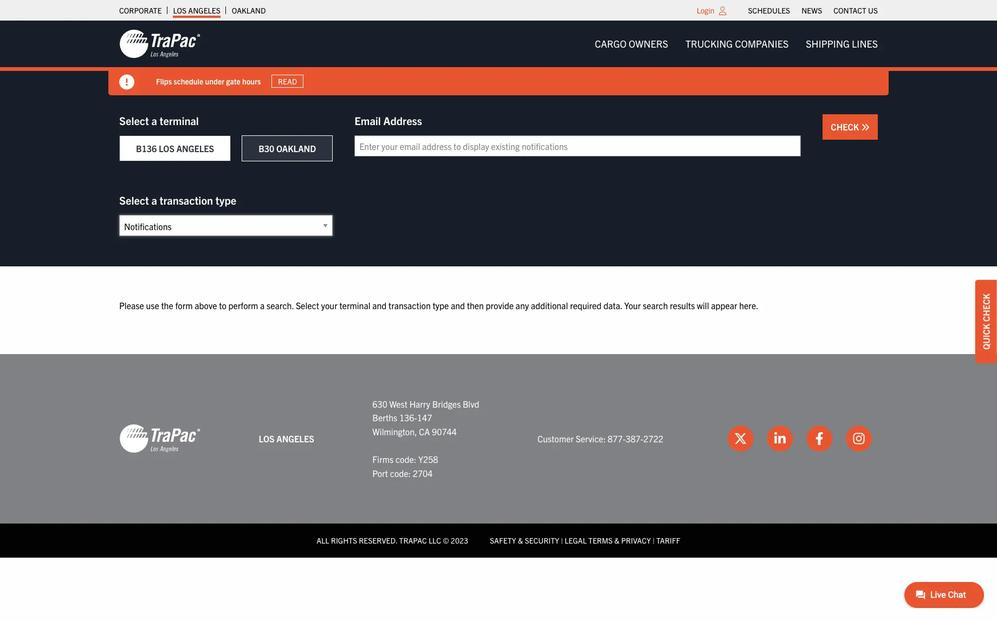Task type: locate. For each thing, give the bounding box(es) containing it.
code: right port
[[390, 468, 411, 479]]

safety
[[490, 536, 516, 546]]

address
[[383, 114, 422, 127]]

1 vertical spatial los angeles image
[[119, 424, 201, 454]]

trucking companies
[[686, 37, 789, 50]]

los angeles image inside footer
[[119, 424, 201, 454]]

&
[[518, 536, 523, 546], [614, 536, 620, 546]]

schedules
[[748, 5, 790, 15]]

select down b136
[[119, 193, 149, 207]]

and
[[372, 300, 387, 311], [451, 300, 465, 311]]

0 horizontal spatial |
[[561, 536, 563, 546]]

0 vertical spatial oakland
[[232, 5, 266, 15]]

0 vertical spatial type
[[216, 193, 236, 207]]

|
[[561, 536, 563, 546], [653, 536, 655, 546]]

select for select a transaction type
[[119, 193, 149, 207]]

menu bar down light icon
[[586, 33, 887, 55]]

llc
[[429, 536, 441, 546]]

owners
[[629, 37, 668, 50]]

Email Address email field
[[355, 135, 801, 157]]

legal terms & privacy link
[[565, 536, 651, 546]]

check button
[[823, 114, 878, 140]]

0 horizontal spatial transaction
[[160, 193, 213, 207]]

legal
[[565, 536, 587, 546]]

0 vertical spatial code:
[[396, 454, 416, 465]]

angeles
[[188, 5, 220, 15], [177, 143, 214, 154], [277, 433, 314, 444]]

ca
[[419, 426, 430, 437]]

los angeles link
[[173, 3, 220, 18]]

1 vertical spatial code:
[[390, 468, 411, 479]]

cargo owners link
[[586, 33, 677, 55]]

los angeles inside footer
[[259, 433, 314, 444]]

los angeles
[[173, 5, 220, 15], [259, 433, 314, 444]]

and right your
[[372, 300, 387, 311]]

a up b136
[[151, 114, 157, 127]]

& right terms
[[614, 536, 620, 546]]

menu bar up shipping
[[743, 3, 884, 18]]

y258
[[418, 454, 438, 465]]

oakland right los angeles link
[[232, 5, 266, 15]]

terms
[[589, 536, 613, 546]]

footer
[[0, 354, 997, 558]]

2023
[[451, 536, 468, 546]]

bridges
[[432, 399, 461, 410]]

0 horizontal spatial oakland
[[232, 5, 266, 15]]

terminal
[[160, 114, 199, 127], [339, 300, 370, 311]]

2 los angeles image from the top
[[119, 424, 201, 454]]

1 vertical spatial menu bar
[[586, 33, 887, 55]]

companies
[[735, 37, 789, 50]]

here.
[[739, 300, 759, 311]]

contact
[[834, 5, 867, 15]]

a for terminal
[[151, 114, 157, 127]]

630
[[373, 399, 387, 410]]

banner
[[0, 21, 997, 95]]

1 vertical spatial a
[[151, 193, 157, 207]]

b136 los angeles
[[136, 143, 214, 154]]

a left the search.
[[260, 300, 265, 311]]

lines
[[852, 37, 878, 50]]

select left your
[[296, 300, 319, 311]]

0 horizontal spatial check
[[831, 121, 861, 132]]

please
[[119, 300, 144, 311]]

shipping lines
[[806, 37, 878, 50]]

a down b136
[[151, 193, 157, 207]]

2 vertical spatial select
[[296, 300, 319, 311]]

type
[[216, 193, 236, 207], [433, 300, 449, 311]]

0 vertical spatial terminal
[[160, 114, 199, 127]]

0 horizontal spatial &
[[518, 536, 523, 546]]

1 vertical spatial type
[[433, 300, 449, 311]]

rights
[[331, 536, 357, 546]]

terminal right your
[[339, 300, 370, 311]]

2 | from the left
[[653, 536, 655, 546]]

1 horizontal spatial and
[[451, 300, 465, 311]]

transaction
[[160, 193, 213, 207], [389, 300, 431, 311]]

code: up 2704
[[396, 454, 416, 465]]

please use the form above to perform a search. select your terminal and transaction type and then provide any additional required data. your search results will appear here.
[[119, 300, 759, 311]]

a for transaction
[[151, 193, 157, 207]]

corporate
[[119, 5, 162, 15]]

tariff
[[657, 536, 681, 546]]

& right safety
[[518, 536, 523, 546]]

quick check link
[[976, 280, 997, 363]]

0 vertical spatial select
[[119, 114, 149, 127]]

2 vertical spatial angeles
[[277, 433, 314, 444]]

results
[[670, 300, 695, 311]]

select up b136
[[119, 114, 149, 127]]

0 horizontal spatial and
[[372, 300, 387, 311]]

| left tariff link
[[653, 536, 655, 546]]

and left then
[[451, 300, 465, 311]]

1 horizontal spatial |
[[653, 536, 655, 546]]

1 horizontal spatial check
[[981, 294, 992, 322]]

2 & from the left
[[614, 536, 620, 546]]

| left legal
[[561, 536, 563, 546]]

any
[[516, 300, 529, 311]]

check inside "button"
[[831, 121, 861, 132]]

1 vertical spatial angeles
[[177, 143, 214, 154]]

1 horizontal spatial los angeles
[[259, 433, 314, 444]]

reserved.
[[359, 536, 397, 546]]

oakland right b30
[[276, 143, 316, 154]]

90744
[[432, 426, 457, 437]]

0 vertical spatial los angeles image
[[119, 29, 201, 59]]

check
[[831, 121, 861, 132], [981, 294, 992, 322]]

1 horizontal spatial &
[[614, 536, 620, 546]]

0 horizontal spatial type
[[216, 193, 236, 207]]

will
[[697, 300, 709, 311]]

security
[[525, 536, 559, 546]]

0 vertical spatial menu bar
[[743, 3, 884, 18]]

1 horizontal spatial terminal
[[339, 300, 370, 311]]

los angeles image
[[119, 29, 201, 59], [119, 424, 201, 454]]

1 horizontal spatial oakland
[[276, 143, 316, 154]]

menu bar containing cargo owners
[[586, 33, 887, 55]]

1 vertical spatial los angeles
[[259, 433, 314, 444]]

flips
[[156, 76, 172, 86]]

1 vertical spatial transaction
[[389, 300, 431, 311]]

2 and from the left
[[451, 300, 465, 311]]

a
[[151, 114, 157, 127], [151, 193, 157, 207], [260, 300, 265, 311]]

0 vertical spatial check
[[831, 121, 861, 132]]

banner containing cargo owners
[[0, 21, 997, 95]]

877-
[[608, 433, 626, 444]]

form
[[175, 300, 193, 311]]

0 vertical spatial a
[[151, 114, 157, 127]]

©
[[443, 536, 449, 546]]

1 horizontal spatial type
[[433, 300, 449, 311]]

1 vertical spatial terminal
[[339, 300, 370, 311]]

your
[[321, 300, 338, 311]]

data.
[[604, 300, 622, 311]]

trucking companies link
[[677, 33, 797, 55]]

los
[[173, 5, 187, 15], [159, 143, 175, 154], [259, 433, 275, 444]]

login
[[697, 5, 715, 15]]

menu bar
[[743, 3, 884, 18], [586, 33, 887, 55]]

perform
[[228, 300, 258, 311]]

terminal up b136 los angeles at the left of page
[[160, 114, 199, 127]]

provide
[[486, 300, 514, 311]]

0 vertical spatial los angeles
[[173, 5, 220, 15]]

1 vertical spatial select
[[119, 193, 149, 207]]

required
[[570, 300, 602, 311]]

shipping lines link
[[797, 33, 887, 55]]

select
[[119, 114, 149, 127], [119, 193, 149, 207], [296, 300, 319, 311]]



Task type: describe. For each thing, give the bounding box(es) containing it.
corporate link
[[119, 3, 162, 18]]

0 horizontal spatial terminal
[[160, 114, 199, 127]]

tariff link
[[657, 536, 681, 546]]

customer
[[538, 433, 574, 444]]

select a transaction type
[[119, 193, 236, 207]]

1 vertical spatial los
[[159, 143, 175, 154]]

quick check
[[981, 294, 992, 350]]

quick
[[981, 324, 992, 350]]

hours
[[242, 76, 261, 86]]

search
[[643, 300, 668, 311]]

cargo
[[595, 37, 627, 50]]

privacy
[[621, 536, 651, 546]]

search.
[[267, 300, 294, 311]]

gate
[[226, 76, 241, 86]]

light image
[[719, 7, 727, 15]]

menu bar containing schedules
[[743, 3, 884, 18]]

0 vertical spatial angeles
[[188, 5, 220, 15]]

cargo owners
[[595, 37, 668, 50]]

0 vertical spatial los
[[173, 5, 187, 15]]

0 vertical spatial transaction
[[160, 193, 213, 207]]

additional
[[531, 300, 568, 311]]

1 horizontal spatial transaction
[[389, 300, 431, 311]]

solid image
[[861, 123, 870, 132]]

news link
[[802, 3, 822, 18]]

harry
[[410, 399, 430, 410]]

email address
[[355, 114, 422, 127]]

us
[[868, 5, 878, 15]]

read
[[278, 76, 297, 86]]

solid image
[[119, 75, 134, 90]]

b30 oakland
[[259, 143, 316, 154]]

trucking
[[686, 37, 733, 50]]

schedules link
[[748, 3, 790, 18]]

0 horizontal spatial los angeles
[[173, 5, 220, 15]]

blvd
[[463, 399, 479, 410]]

login link
[[697, 5, 715, 15]]

b30
[[259, 143, 274, 154]]

above
[[195, 300, 217, 311]]

1 vertical spatial oakland
[[276, 143, 316, 154]]

angeles inside footer
[[277, 433, 314, 444]]

2722
[[644, 433, 663, 444]]

387-
[[626, 433, 644, 444]]

b136
[[136, 143, 157, 154]]

news
[[802, 5, 822, 15]]

email
[[355, 114, 381, 127]]

safety & security link
[[490, 536, 559, 546]]

shipping
[[806, 37, 850, 50]]

2 vertical spatial los
[[259, 433, 275, 444]]

then
[[467, 300, 484, 311]]

all
[[317, 536, 329, 546]]

footer containing 630 west harry bridges blvd
[[0, 354, 997, 558]]

select a terminal
[[119, 114, 199, 127]]

136-
[[399, 413, 417, 423]]

2704
[[413, 468, 433, 479]]

the
[[161, 300, 173, 311]]

1 & from the left
[[518, 536, 523, 546]]

schedule
[[174, 76, 203, 86]]

1 vertical spatial check
[[981, 294, 992, 322]]

contact us
[[834, 5, 878, 15]]

berths
[[373, 413, 397, 423]]

under
[[205, 76, 224, 86]]

1 | from the left
[[561, 536, 563, 546]]

use
[[146, 300, 159, 311]]

2 vertical spatial a
[[260, 300, 265, 311]]

contact us link
[[834, 3, 878, 18]]

147
[[417, 413, 432, 423]]

all rights reserved. trapac llc © 2023
[[317, 536, 468, 546]]

oakland link
[[232, 3, 266, 18]]

wilmington,
[[373, 426, 417, 437]]

flips schedule under gate hours
[[156, 76, 261, 86]]

1 los angeles image from the top
[[119, 29, 201, 59]]

port
[[373, 468, 388, 479]]

to
[[219, 300, 226, 311]]

firms
[[373, 454, 394, 465]]

1 and from the left
[[372, 300, 387, 311]]

west
[[389, 399, 408, 410]]

appear
[[711, 300, 737, 311]]

firms code:  y258 port code:  2704
[[373, 454, 438, 479]]

safety & security | legal terms & privacy | tariff
[[490, 536, 681, 546]]

customer service: 877-387-2722
[[538, 433, 663, 444]]

630 west harry bridges blvd berths 136-147 wilmington, ca 90744
[[373, 399, 479, 437]]

trapac
[[399, 536, 427, 546]]

select for select a terminal
[[119, 114, 149, 127]]

read link
[[272, 75, 303, 88]]

service:
[[576, 433, 606, 444]]



Task type: vqa. For each thing, say whether or not it's contained in the screenshot.
drop
no



